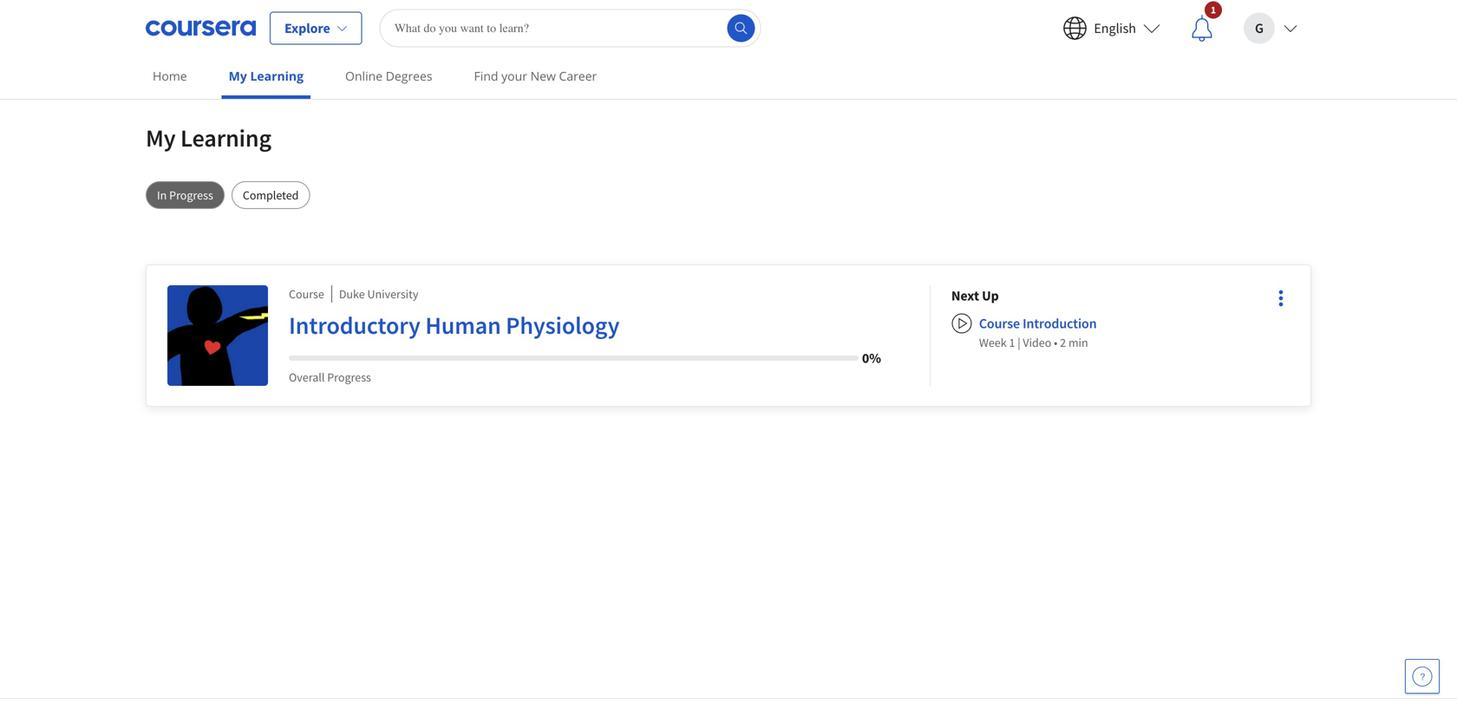 Task type: describe. For each thing, give the bounding box(es) containing it.
1 vertical spatial my learning
[[146, 123, 271, 153]]

explore
[[285, 20, 330, 37]]

online degrees
[[345, 68, 432, 84]]

english
[[1094, 20, 1136, 37]]

degrees
[[386, 68, 432, 84]]

|
[[1018, 335, 1021, 350]]

progress for in progress
[[169, 187, 213, 203]]

career
[[559, 68, 597, 84]]

coursera image
[[146, 14, 256, 42]]

human
[[425, 310, 501, 340]]

0 horizontal spatial my
[[146, 123, 176, 153]]

overall
[[289, 370, 325, 385]]

find your new career link
[[467, 56, 604, 95]]

learning inside "link"
[[250, 68, 304, 84]]

overall progress
[[289, 370, 371, 385]]

university
[[367, 286, 418, 302]]

1 inside button
[[1211, 3, 1216, 16]]

introductory human physiology link
[[289, 310, 881, 348]]

help center image
[[1412, 666, 1433, 687]]

english button
[[1049, 0, 1174, 56]]

explore button
[[270, 12, 362, 45]]

online degrees link
[[338, 56, 439, 95]]

min
[[1069, 335, 1088, 350]]

my learning link
[[222, 56, 311, 99]]

week
[[979, 335, 1007, 350]]

more option for introductory human physiology image
[[1269, 286, 1293, 311]]

home link
[[146, 56, 194, 95]]

progress for overall progress
[[327, 370, 371, 385]]

1 inside course introduction week 1 | video • 2 min
[[1009, 335, 1015, 350]]

g
[[1255, 20, 1264, 37]]

introductory
[[289, 310, 421, 340]]

online
[[345, 68, 383, 84]]



Task type: vqa. For each thing, say whether or not it's contained in the screenshot.
0%
yes



Task type: locate. For each thing, give the bounding box(es) containing it.
tab list containing in progress
[[146, 181, 1311, 209]]

next up
[[951, 287, 999, 304]]

my down coursera image
[[229, 68, 247, 84]]

duke university
[[339, 286, 418, 302]]

1 horizontal spatial course
[[979, 315, 1020, 332]]

find
[[474, 68, 498, 84]]

introductory human physiology image
[[167, 285, 268, 386]]

my learning
[[229, 68, 304, 84], [146, 123, 271, 153]]

your
[[501, 68, 527, 84]]

progress right overall
[[327, 370, 371, 385]]

my
[[229, 68, 247, 84], [146, 123, 176, 153]]

introductory human physiology
[[289, 310, 620, 340]]

learning up in progress
[[180, 123, 271, 153]]

course for course
[[289, 286, 324, 302]]

learning
[[250, 68, 304, 84], [180, 123, 271, 153]]

1 left the g popup button
[[1211, 3, 1216, 16]]

1 vertical spatial progress
[[327, 370, 371, 385]]

physiology
[[506, 310, 620, 340]]

2
[[1060, 335, 1066, 350]]

introduction
[[1023, 315, 1097, 332]]

completed
[[243, 187, 299, 203]]

1 left |
[[1009, 335, 1015, 350]]

course inside course introduction week 1 | video • 2 min
[[979, 315, 1020, 332]]

progress right in
[[169, 187, 213, 203]]

course left duke
[[289, 286, 324, 302]]

None search field
[[380, 9, 761, 47]]

in
[[157, 187, 167, 203]]

0 vertical spatial my
[[229, 68, 247, 84]]

my learning down explore in the top left of the page
[[229, 68, 304, 84]]

1 vertical spatial 1
[[1009, 335, 1015, 350]]

0 vertical spatial progress
[[169, 187, 213, 203]]

1 vertical spatial my
[[146, 123, 176, 153]]

next
[[951, 287, 979, 304]]

tab list
[[146, 181, 1311, 209]]

0 vertical spatial my learning
[[229, 68, 304, 84]]

1 horizontal spatial my
[[229, 68, 247, 84]]

my up in
[[146, 123, 176, 153]]

course for course introduction week 1 | video • 2 min
[[979, 315, 1020, 332]]

find your new career
[[474, 68, 597, 84]]

learning down explore in the top left of the page
[[250, 68, 304, 84]]

duke
[[339, 286, 365, 302]]

0%
[[862, 350, 881, 367]]

What do you want to learn? text field
[[380, 9, 761, 47]]

0 horizontal spatial 1
[[1009, 335, 1015, 350]]

g button
[[1230, 0, 1311, 56]]

progress inside button
[[169, 187, 213, 203]]

in progress
[[157, 187, 213, 203]]

•
[[1054, 335, 1058, 350]]

0 vertical spatial 1
[[1211, 3, 1216, 16]]

course up week
[[979, 315, 1020, 332]]

1 button
[[1174, 0, 1230, 56]]

1 vertical spatial course
[[979, 315, 1020, 332]]

course introduction week 1 | video • 2 min
[[979, 315, 1097, 350]]

my learning inside "link"
[[229, 68, 304, 84]]

0 horizontal spatial course
[[289, 286, 324, 302]]

0 vertical spatial course
[[289, 286, 324, 302]]

up
[[982, 287, 999, 304]]

in progress button
[[146, 181, 224, 209]]

my inside "link"
[[229, 68, 247, 84]]

1 horizontal spatial 1
[[1211, 3, 1216, 16]]

1 vertical spatial learning
[[180, 123, 271, 153]]

completed button
[[231, 181, 310, 209]]

progress
[[169, 187, 213, 203], [327, 370, 371, 385]]

1 horizontal spatial progress
[[327, 370, 371, 385]]

0 horizontal spatial progress
[[169, 187, 213, 203]]

0 vertical spatial learning
[[250, 68, 304, 84]]

my learning up in progress button
[[146, 123, 271, 153]]

video
[[1023, 335, 1052, 350]]

1
[[1211, 3, 1216, 16], [1009, 335, 1015, 350]]

home
[[153, 68, 187, 84]]

new
[[530, 68, 556, 84]]

course
[[289, 286, 324, 302], [979, 315, 1020, 332]]



